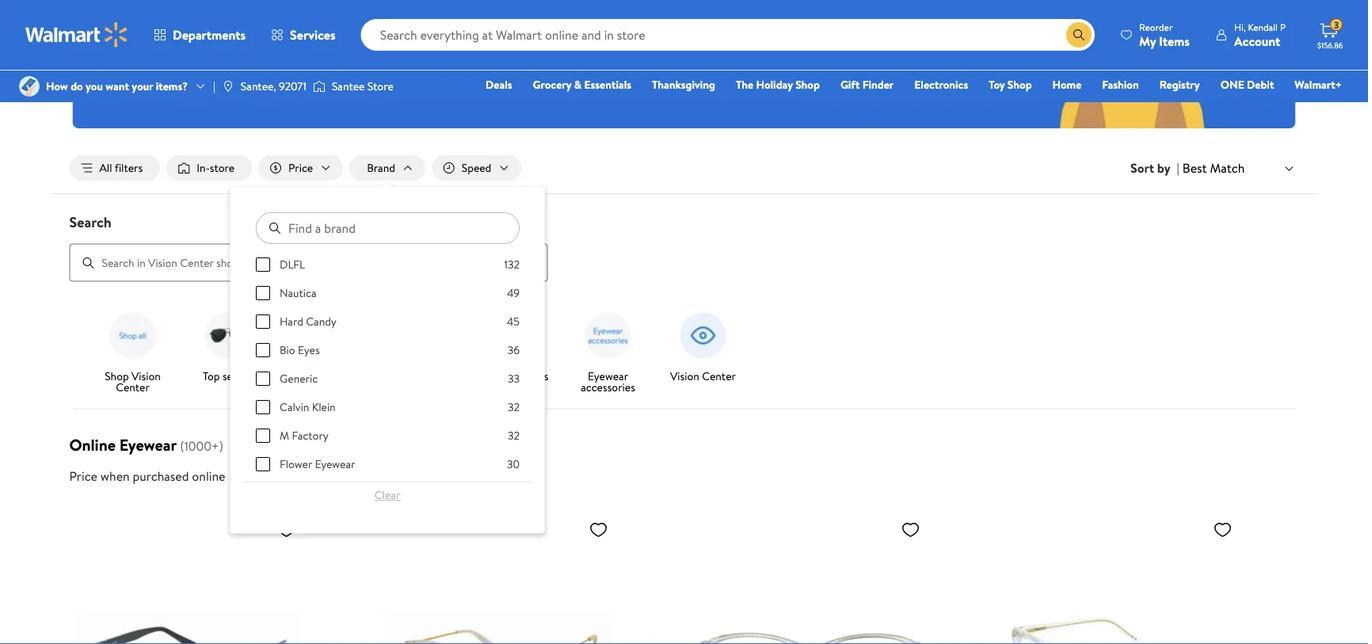 Task type: describe. For each thing, give the bounding box(es) containing it.
bio eyes
[[279, 343, 320, 358]]

sean john teacup image
[[1009, 513, 1239, 644]]

contact
[[478, 368, 517, 384]]

shop inside shop vision center
[[105, 368, 129, 384]]

3
[[1335, 18, 1340, 31]]

home
[[1053, 77, 1082, 92]]

you
[[86, 78, 103, 94]]

gift finder
[[841, 77, 894, 92]]

how
[[46, 78, 68, 94]]

reorder my items
[[1140, 20, 1191, 50]]

(1000+)
[[180, 437, 223, 455]]

walmart vision center shop eyewear & more.
[[560, 12, 809, 67]]

account
[[1235, 32, 1281, 50]]

one
[[1221, 77, 1245, 92]]

calvin
[[279, 400, 309, 415]]

32 for calvin klein
[[508, 400, 520, 415]]

items
[[1160, 32, 1191, 50]]

m factory
[[279, 428, 328, 444]]

factory
[[292, 428, 328, 444]]

registry
[[1160, 77, 1201, 92]]

santee
[[332, 78, 365, 94]]

sort
[[1131, 159, 1155, 177]]

services button
[[258, 16, 348, 54]]

bio eyes women's be226 hibiscus crystal eyeglass frames image
[[697, 513, 927, 644]]

speed
[[462, 160, 492, 176]]

clear button
[[256, 483, 520, 508]]

add to favorites list, dlfl rectangle image
[[277, 520, 296, 539]]

nautica
[[279, 285, 316, 301]]

Find a brand search field
[[256, 213, 520, 244]]

grocery & essentials
[[533, 77, 632, 92]]

eyewear accessories link
[[567, 307, 650, 396]]

vision for shop
[[132, 368, 161, 384]]

clear
[[375, 488, 401, 503]]

 image for santee, 92071
[[222, 80, 235, 93]]

santee,
[[241, 78, 276, 94]]

toy shop link
[[982, 76, 1040, 93]]

in-store
[[197, 160, 235, 176]]

p
[[1281, 20, 1287, 34]]

center for shop
[[116, 379, 150, 395]]

add to favorites list, bio eyes women's be226 hibiscus crystal eyeglass frames image
[[902, 520, 921, 539]]

gift finder link
[[834, 76, 901, 93]]

thanksgiving
[[652, 77, 716, 92]]

santee, 92071
[[241, 78, 307, 94]]

dlfl
[[279, 257, 305, 272]]

toy
[[989, 77, 1006, 92]]

walmart image
[[25, 22, 128, 48]]

one debit link
[[1214, 76, 1282, 93]]

sellers
[[223, 368, 253, 384]]

walmart+
[[1296, 77, 1343, 92]]

Walmart Site-Wide search field
[[361, 19, 1096, 51]]

filters
[[115, 160, 143, 176]]

all filters
[[99, 160, 143, 176]]

best match button
[[1180, 158, 1300, 179]]

deals link
[[479, 76, 520, 93]]

kendall
[[1249, 20, 1279, 34]]

in-store button
[[167, 155, 252, 181]]

santee store
[[332, 78, 394, 94]]

shop vision center link
[[92, 307, 174, 396]]

top sellers image
[[199, 307, 256, 364]]

hard
[[279, 314, 303, 329]]

by
[[1158, 159, 1171, 177]]

electronics
[[915, 77, 969, 92]]

the
[[736, 77, 754, 92]]

dlfl rectangle image
[[73, 513, 302, 644]]

shop vision center image
[[104, 307, 161, 364]]

shop right holiday
[[796, 77, 820, 92]]

essentials
[[585, 77, 632, 92]]

add to favorites list, designer looks for less women's wop69 crystal/gold frames image
[[589, 520, 608, 539]]

finder
[[863, 77, 894, 92]]

all filters button
[[69, 155, 160, 181]]

fashion
[[1103, 77, 1140, 92]]

eyes
[[298, 343, 320, 358]]

thanksgiving link
[[645, 76, 723, 93]]

search image
[[82, 257, 95, 269]]

vision for walmart
[[659, 12, 727, 47]]

frames
[[328, 368, 361, 384]]

more.
[[718, 47, 753, 67]]

search icon image
[[1073, 29, 1086, 41]]

center down the vision center image
[[703, 368, 736, 384]]

when
[[101, 467, 130, 485]]

departments
[[173, 26, 246, 44]]

store
[[368, 78, 394, 94]]



Task type: locate. For each thing, give the bounding box(es) containing it.
legal information image
[[232, 470, 244, 482]]

0 vertical spatial |
[[213, 78, 215, 94]]

None checkbox
[[256, 286, 270, 301], [256, 400, 270, 415], [256, 429, 270, 443], [256, 286, 270, 301], [256, 400, 270, 415], [256, 429, 270, 443]]

lenses
[[519, 368, 549, 384]]

eyeglass frames
[[285, 368, 361, 384]]

 image for how do you want your items?
[[19, 76, 40, 97]]

top sellers
[[203, 368, 253, 384]]

eyewear inside the eyewear accessories
[[588, 368, 629, 384]]

32 down 33
[[508, 400, 520, 415]]

eyewear down factory
[[315, 457, 355, 472]]

walmart+ link
[[1288, 76, 1350, 93]]

sort by |
[[1131, 159, 1180, 177]]

eyewear
[[588, 368, 629, 384], [119, 434, 177, 456], [315, 457, 355, 472]]

center inside the walmart vision center shop eyewear & more.
[[733, 12, 809, 47]]

vision inside shop vision center
[[132, 368, 161, 384]]

shop inside the walmart vision center shop eyewear & more.
[[616, 47, 647, 67]]

online
[[69, 434, 116, 456]]

& inside the walmart vision center shop eyewear & more.
[[705, 47, 714, 67]]

center inside shop vision center
[[116, 379, 150, 395]]

do
[[71, 78, 83, 94]]

& right grocery
[[574, 77, 582, 92]]

33
[[508, 371, 520, 387]]

online eyewear (1000+)
[[69, 434, 223, 456]]

0 horizontal spatial price
[[69, 467, 98, 485]]

grocery & essentials link
[[526, 76, 639, 93]]

shop down shop vision center image
[[105, 368, 129, 384]]

the holiday shop link
[[729, 76, 827, 93]]

1 vertical spatial 32
[[508, 428, 520, 444]]

vision center
[[671, 368, 736, 384]]

0 vertical spatial 32
[[508, 400, 520, 415]]

search
[[69, 212, 112, 232]]

shop right toy
[[1008, 77, 1033, 92]]

& left more.
[[705, 47, 714, 67]]

price for price when purchased online
[[69, 467, 98, 485]]

m
[[279, 428, 289, 444]]

49
[[507, 285, 520, 301]]

departments button
[[141, 16, 258, 54]]

shop up essentials
[[616, 47, 647, 67]]

 image left santee,
[[222, 80, 235, 93]]

 image
[[313, 78, 326, 94]]

top
[[203, 368, 220, 384]]

eyeglass frames link
[[282, 307, 364, 385]]

match
[[1211, 159, 1246, 177]]

1 horizontal spatial price
[[289, 160, 313, 176]]

0 horizontal spatial |
[[213, 78, 215, 94]]

0 vertical spatial eyewear
[[588, 368, 629, 384]]

| inside sort and filter section element
[[1178, 159, 1180, 177]]

&
[[705, 47, 714, 67], [574, 77, 582, 92]]

price inside dropdown button
[[289, 160, 313, 176]]

reorder
[[1140, 20, 1174, 34]]

group containing dlfl
[[256, 257, 520, 644]]

store
[[210, 160, 235, 176]]

0 horizontal spatial  image
[[19, 76, 40, 97]]

|
[[213, 78, 215, 94], [1178, 159, 1180, 177]]

eyewear up price when purchased online
[[119, 434, 177, 456]]

Search in Vision Center shop all search field
[[69, 244, 548, 282]]

0 vertical spatial &
[[705, 47, 714, 67]]

2 horizontal spatial eyewear
[[588, 368, 629, 384]]

center down shop vision center image
[[116, 379, 150, 395]]

 image left 'how'
[[19, 76, 40, 97]]

0 horizontal spatial &
[[574, 77, 582, 92]]

center for walmart
[[733, 12, 809, 47]]

calvin klein
[[279, 400, 335, 415]]

gift
[[841, 77, 860, 92]]

45
[[507, 314, 520, 329]]

registry link
[[1153, 76, 1208, 93]]

add to favorites list, sean john teacup image
[[1214, 520, 1233, 539]]

purchased
[[133, 467, 189, 485]]

Search search field
[[50, 212, 1319, 282]]

top sellers link
[[187, 307, 269, 385]]

eyeglass frames image
[[294, 307, 352, 364]]

my
[[1140, 32, 1157, 50]]

best match
[[1183, 159, 1246, 177]]

your
[[132, 78, 153, 94]]

group
[[256, 257, 520, 644]]

deals
[[486, 77, 513, 92]]

eyewear down eyewear accessories image
[[588, 368, 629, 384]]

| right by
[[1178, 159, 1180, 177]]

eyewear accessories
[[581, 368, 636, 395]]

eyeglass
[[285, 368, 325, 384]]

holiday
[[757, 77, 793, 92]]

1 horizontal spatial &
[[705, 47, 714, 67]]

1 horizontal spatial |
[[1178, 159, 1180, 177]]

 image
[[19, 76, 40, 97], [222, 80, 235, 93]]

2 32 from the top
[[508, 428, 520, 444]]

1 32 from the top
[[508, 400, 520, 415]]

92071
[[279, 78, 307, 94]]

eyewear accessories image
[[580, 307, 637, 364]]

flower
[[279, 457, 312, 472]]

1 vertical spatial |
[[1178, 159, 1180, 177]]

None checkbox
[[256, 258, 270, 272], [256, 315, 270, 329], [256, 343, 270, 358], [256, 372, 270, 386], [256, 457, 270, 472], [256, 258, 270, 272], [256, 315, 270, 329], [256, 343, 270, 358], [256, 372, 270, 386], [256, 457, 270, 472]]

vision
[[659, 12, 727, 47], [132, 368, 161, 384], [671, 368, 700, 384]]

walmart vision center. shop eyewear and more. image
[[73, 0, 1296, 128]]

debit
[[1248, 77, 1275, 92]]

generic
[[279, 371, 318, 387]]

price left when
[[69, 467, 98, 485]]

vision inside vision center link
[[671, 368, 700, 384]]

hi, kendall p account
[[1235, 20, 1287, 50]]

services
[[290, 26, 336, 44]]

designer looks for less women's wop69 crystal/gold frames image
[[385, 513, 615, 644]]

sort and filter section element
[[50, 143, 1319, 193]]

price button
[[258, 155, 343, 181]]

online
[[192, 467, 225, 485]]

how do you want your items?
[[46, 78, 188, 94]]

1 vertical spatial price
[[69, 467, 98, 485]]

the holiday shop
[[736, 77, 820, 92]]

vision center link
[[662, 307, 745, 385]]

eyewear for flower
[[315, 457, 355, 472]]

contact lenses
[[478, 368, 549, 384]]

eyewear
[[650, 47, 701, 67]]

30
[[507, 457, 520, 472]]

price right "store"
[[289, 160, 313, 176]]

contact lenses link
[[472, 307, 554, 385]]

Search search field
[[361, 19, 1096, 51]]

| right items?
[[213, 78, 215, 94]]

2 vertical spatial eyewear
[[315, 457, 355, 472]]

0 horizontal spatial eyewear
[[119, 434, 177, 456]]

32
[[508, 400, 520, 415], [508, 428, 520, 444]]

$156.86
[[1318, 40, 1344, 50]]

electronics link
[[908, 76, 976, 93]]

center up holiday
[[733, 12, 809, 47]]

want
[[106, 78, 129, 94]]

1 vertical spatial &
[[574, 77, 582, 92]]

home link
[[1046, 76, 1089, 93]]

contact lenses image
[[485, 307, 542, 364]]

vision inside the walmart vision center shop eyewear & more.
[[659, 12, 727, 47]]

1 horizontal spatial  image
[[222, 80, 235, 93]]

vision center image
[[675, 307, 732, 364]]

brand
[[367, 160, 395, 176]]

eyewear for online
[[119, 434, 177, 456]]

accessories
[[581, 379, 636, 395]]

32 up "30" at the left bottom of page
[[508, 428, 520, 444]]

walmart
[[560, 12, 652, 47]]

32 for m factory
[[508, 428, 520, 444]]

1 horizontal spatial eyewear
[[315, 457, 355, 472]]

speed button
[[432, 155, 522, 181]]

klein
[[312, 400, 335, 415]]

brand button
[[350, 155, 426, 181]]

1 vertical spatial eyewear
[[119, 434, 177, 456]]

price for price
[[289, 160, 313, 176]]

132
[[504, 257, 520, 272]]

0 vertical spatial price
[[289, 160, 313, 176]]

toy shop
[[989, 77, 1033, 92]]

items?
[[156, 78, 188, 94]]

in-
[[197, 160, 210, 176]]

fashion link
[[1096, 76, 1147, 93]]



Task type: vqa. For each thing, say whether or not it's contained in the screenshot.


